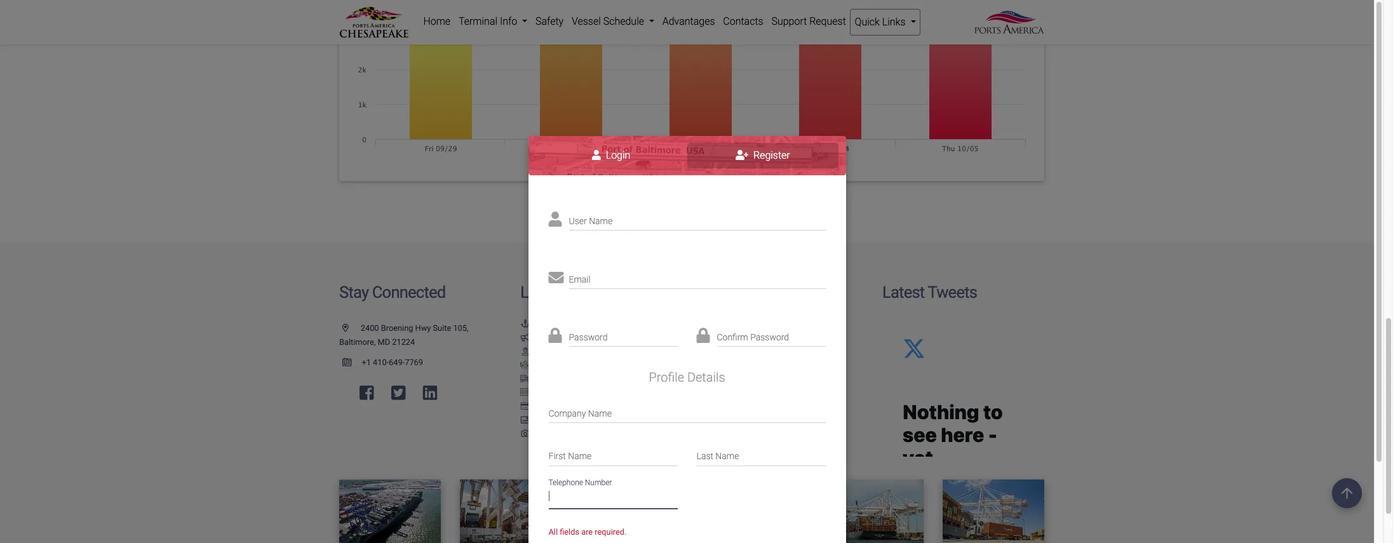 Task type: locate. For each thing, give the bounding box(es) containing it.
stay
[[339, 282, 369, 301]]

login link
[[535, 143, 687, 169]]

hand receiving image
[[520, 362, 530, 370]]

0 horizontal spatial home link
[[419, 9, 455, 34]]

credit card image
[[520, 403, 530, 411]]

user name
[[569, 216, 612, 226]]

search
[[759, 374, 784, 383]]

Company Name text field
[[549, 400, 825, 423]]

(truckers
[[580, 374, 612, 383]]

urgent messages link
[[520, 333, 599, 342]]

lock image
[[697, 328, 710, 343]]

home link
[[419, 9, 455, 34], [520, 319, 559, 329]]

+1 410-649-7769
[[362, 357, 423, 367]]

search image
[[701, 320, 711, 328]]

md
[[378, 337, 390, 347]]

online payment
[[535, 415, 592, 425]]

connected
[[372, 282, 446, 301]]

home link for webaccess (truckers and brokers) link
[[520, 319, 559, 329]]

home
[[423, 15, 450, 27], [537, 319, 559, 329]]

online
[[535, 415, 558, 425]]

1 vertical spatial schedule
[[746, 415, 779, 425]]

required.
[[595, 527, 627, 537]]

credit card front image
[[520, 416, 530, 425]]

lock image
[[549, 328, 562, 343]]

1 password from the left
[[569, 332, 608, 343]]

1 horizontal spatial home
[[537, 319, 559, 329]]

1 vertical spatial home link
[[520, 319, 559, 329]]

links
[[520, 282, 556, 301]]

2400 broening hwy suite 105, baltimore, md 21224
[[339, 324, 468, 347]]

company
[[549, 408, 586, 419]]

phone office image
[[342, 359, 362, 367]]

+1 410-649-7769 link
[[339, 357, 423, 367]]

0 vertical spatial schedule
[[742, 347, 776, 356]]

holiday schedule
[[717, 415, 779, 425]]

name for user name
[[589, 216, 612, 226]]

name right first
[[568, 451, 592, 461]]

tab list
[[528, 136, 846, 175]]

telephone number
[[549, 478, 612, 487]]

advantages
[[662, 15, 715, 27]]

1 horizontal spatial password
[[750, 332, 789, 343]]

name right company
[[588, 408, 612, 419]]

user image
[[549, 212, 562, 227]]

410-
[[373, 357, 389, 367]]

bullhorn image
[[520, 334, 530, 342]]

webaccess (truckers and brokers)
[[535, 374, 660, 383]]

all
[[549, 527, 558, 537]]

name
[[589, 216, 612, 226], [588, 408, 612, 419], [568, 451, 592, 461], [715, 451, 739, 461]]

name right user on the left of the page
[[589, 216, 612, 226]]

1 horizontal spatial home link
[[520, 319, 559, 329]]

password
[[569, 332, 608, 343], [750, 332, 789, 343]]

tweets
[[928, 282, 977, 301]]

last
[[697, 451, 713, 461]]

hwy
[[415, 324, 431, 333]]

payments options link
[[520, 401, 602, 411]]

webaccess (truckers and brokers) link
[[520, 374, 660, 383]]

holiday
[[717, 415, 744, 425]]

urgent
[[535, 333, 559, 342]]

stay connected
[[339, 282, 446, 301]]

0 vertical spatial home link
[[419, 9, 455, 34]]

baltimore,
[[339, 337, 376, 347]]

browser image
[[701, 375, 711, 383]]

schedule
[[742, 347, 776, 356], [746, 415, 779, 425]]

and
[[767, 333, 781, 342]]

0 vertical spatial home
[[423, 15, 450, 27]]

649-
[[389, 357, 405, 367]]

linkedin image
[[423, 385, 437, 401]]

schedule up site:
[[746, 415, 779, 425]]

profile
[[649, 370, 684, 385]]

name for last name
[[715, 451, 739, 461]]

contacts
[[723, 15, 763, 27]]

number
[[585, 478, 612, 487]]

User Name text field
[[569, 208, 825, 231]]

safety link
[[531, 9, 568, 34]]

schedule for holiday schedule
[[746, 415, 779, 425]]

name for first name
[[568, 451, 592, 461]]

0 horizontal spatial home
[[423, 15, 450, 27]]

0 horizontal spatial password
[[569, 332, 608, 343]]

user image
[[592, 150, 601, 160]]

name right last
[[715, 451, 739, 461]]

2400
[[361, 324, 379, 333]]

21224
[[392, 337, 415, 347]]

schedule down empty return and delivery "link"
[[742, 347, 776, 356]]

empty return and delivery
[[717, 333, 812, 342]]

broening
[[381, 324, 413, 333]]

vessel schedule link
[[701, 347, 776, 356]]

latest
[[882, 282, 924, 301]]

1 vertical spatial home
[[537, 319, 559, 329]]

support request
[[771, 15, 846, 27]]

telephone
[[549, 478, 583, 487]]

advantages link
[[658, 9, 719, 34]]

site:
[[739, 443, 754, 452]]

Confirm Password password field
[[717, 325, 825, 347]]

payments
[[535, 401, 572, 411]]



Task type: describe. For each thing, give the bounding box(es) containing it.
ocr image search
[[717, 374, 784, 383]]

bells image
[[701, 416, 711, 425]]

2400 broening hwy suite 105, baltimore, md 21224 link
[[339, 324, 468, 347]]

Last Name text field
[[697, 443, 825, 466]]

register link
[[687, 143, 839, 169]]

online payment link
[[520, 415, 592, 425]]

envelope image
[[549, 270, 564, 285]]

First Name text field
[[549, 443, 677, 466]]

ocr
[[717, 374, 732, 383]]

user hard hat image
[[520, 348, 530, 356]]

return
[[741, 333, 765, 342]]

schedule for vessel schedule
[[742, 347, 776, 356]]

map marker alt image
[[342, 325, 359, 333]]

are
[[581, 527, 593, 537]]

support
[[771, 15, 807, 27]]

twitter square image
[[391, 385, 405, 401]]

facebook square image
[[360, 385, 374, 401]]

+1
[[362, 357, 371, 367]]

empty
[[717, 333, 739, 342]]

ocr image search link
[[701, 374, 784, 383]]

confirm password
[[717, 332, 789, 343]]

fields
[[560, 527, 579, 537]]

brokers)
[[630, 374, 660, 383]]

contacts link
[[719, 9, 767, 34]]

payment
[[560, 415, 592, 425]]

all fields are required.
[[549, 527, 627, 537]]

camera image
[[520, 430, 530, 438]]

support request link
[[767, 9, 850, 34]]

suite
[[433, 324, 451, 333]]

grain site:
[[717, 443, 754, 452]]

register
[[751, 150, 790, 162]]

user plus image
[[736, 150, 748, 160]]

Password password field
[[569, 325, 677, 347]]

urgent messages
[[535, 333, 599, 342]]

vessel
[[717, 347, 740, 356]]

vessel schedule
[[717, 347, 776, 356]]

confirm
[[717, 332, 748, 343]]

last name
[[697, 451, 739, 461]]

home link for advantages 'link'
[[419, 9, 455, 34]]

first name
[[549, 451, 592, 461]]

2 password from the left
[[750, 332, 789, 343]]

container storage image
[[520, 389, 530, 397]]

Email text field
[[569, 266, 825, 289]]

empty return and delivery link
[[701, 333, 812, 342]]

user
[[569, 216, 587, 226]]

holiday schedule link
[[701, 415, 779, 425]]

payments options
[[535, 401, 602, 411]]

messages
[[561, 333, 599, 342]]

105,
[[453, 324, 468, 333]]

and
[[614, 374, 628, 383]]

options
[[574, 401, 602, 411]]

image
[[734, 374, 757, 383]]

first
[[549, 451, 566, 461]]

resources
[[701, 282, 773, 301]]

safety
[[535, 15, 564, 27]]

exchange image
[[701, 334, 711, 342]]

7769
[[405, 357, 423, 367]]

webaccess
[[535, 374, 578, 383]]

go to top image
[[1332, 478, 1362, 508]]

name for company name
[[588, 408, 612, 419]]

company name
[[549, 408, 612, 419]]

login
[[603, 150, 630, 162]]

anchor image
[[520, 320, 530, 328]]

email
[[569, 274, 591, 284]]

profile details
[[649, 370, 725, 385]]

tab list containing login
[[528, 136, 846, 175]]

Telephone Number text field
[[549, 486, 677, 509]]

delivery
[[783, 333, 812, 342]]

grain
[[717, 443, 736, 452]]

truck container image
[[520, 375, 530, 383]]

request
[[809, 15, 846, 27]]

latest tweets
[[882, 282, 977, 301]]

details
[[687, 370, 725, 385]]



Task type: vqa. For each thing, say whether or not it's contained in the screenshot.
the rightmost GATE
no



